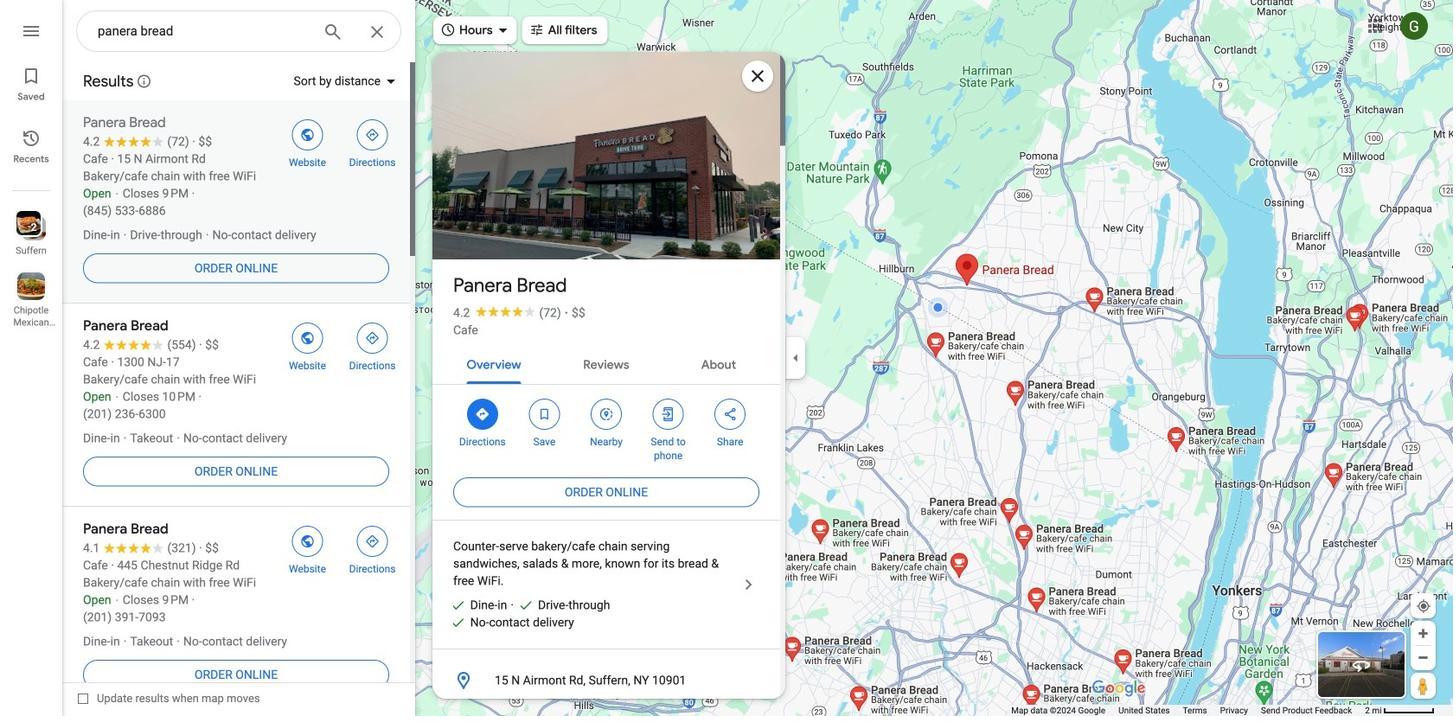 Task type: locate. For each thing, give the bounding box(es) containing it.
photo of panera bread image
[[430, 23, 783, 288]]

google maps element
[[0, 0, 1453, 716]]

zoom in image
[[1417, 627, 1430, 640]]

None checkbox
[[78, 688, 260, 709]]

tab list
[[433, 343, 780, 384]]

has no-contact delivery group
[[443, 614, 574, 632]]

tab list inside 'panera bread' main content
[[433, 343, 780, 384]]

actions for panera bread region
[[433, 385, 780, 471]]

panera bread field
[[76, 10, 401, 58]]

learn more about legal disclosure regarding public reviews on google maps image
[[136, 74, 152, 89]]

none checkbox inside google maps element
[[78, 688, 260, 709]]

zoom out image
[[1417, 651, 1430, 664]]

panera bread main content
[[430, 23, 785, 716]]

google account: gary orlando  
(orlandogary85@gmail.com) image
[[1401, 12, 1428, 40]]

list
[[0, 0, 62, 716]]

2 places element
[[19, 220, 37, 235]]

None field
[[98, 21, 309, 42]]

None search field
[[76, 10, 401, 58]]



Task type: describe. For each thing, give the bounding box(es) containing it.
street view image
[[1351, 655, 1372, 676]]

none search field inside google maps element
[[76, 10, 401, 58]]

72 reviews element
[[539, 306, 561, 320]]

results for panera bread feed
[[62, 61, 415, 709]]

4.2 stars image
[[470, 306, 539, 317]]

information for panera bread region
[[433, 660, 780, 716]]

has drive-through group
[[511, 597, 610, 614]]

menu image
[[21, 21, 42, 42]]

collapse side panel image
[[786, 349, 805, 368]]

price: moderate element
[[572, 306, 585, 320]]

from your device image
[[1416, 599, 1432, 614]]

show street view coverage image
[[1411, 673, 1436, 699]]

serves dine-in group
[[443, 597, 507, 614]]

none field inside panera bread field
[[98, 21, 309, 42]]



Task type: vqa. For each thing, say whether or not it's contained in the screenshot.
Send to the left
no



